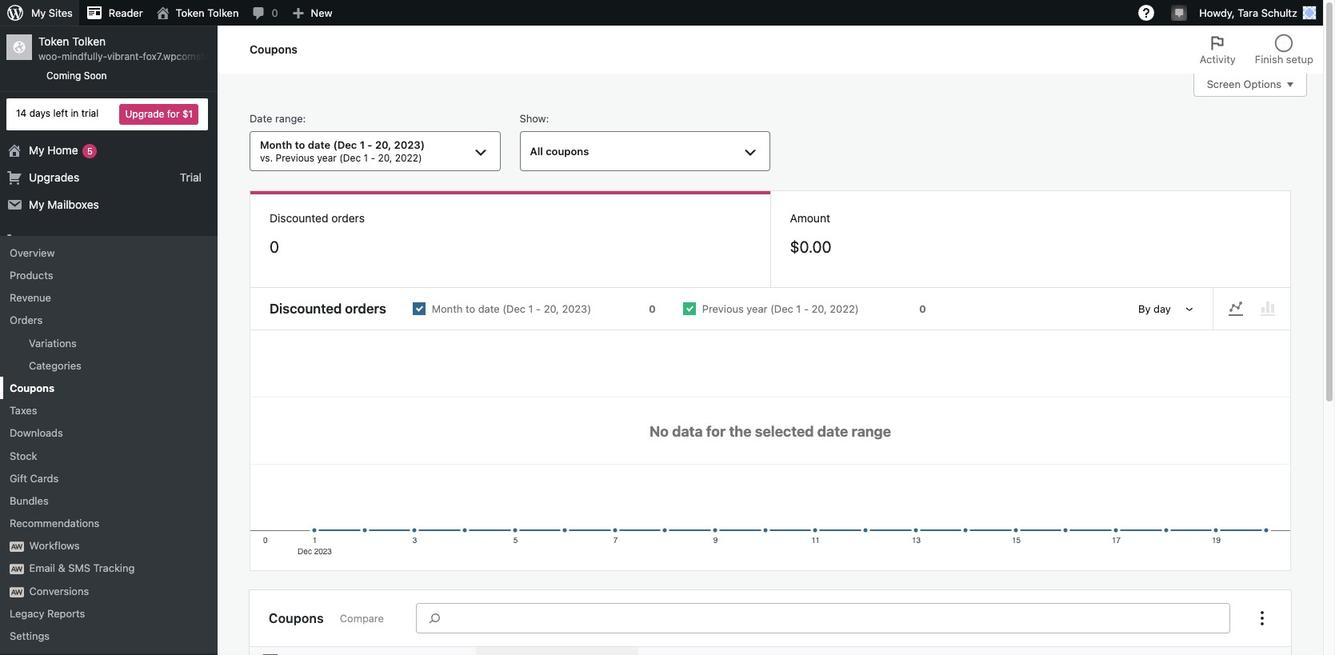 Task type: describe. For each thing, give the bounding box(es) containing it.
0 vertical spatial orders
[[29, 234, 64, 247]]

tolken for token tolken woo-mindfully-vibrant-fox7.wpcomstaging.com coming soon
[[72, 34, 106, 48]]

bar chart image
[[1258, 299, 1278, 319]]

activity button
[[1190, 26, 1246, 74]]

1 vertical spatial year
[[747, 303, 768, 315]]

conversions link
[[0, 580, 218, 602]]

notification image
[[1173, 6, 1186, 18]]

finish
[[1255, 53, 1283, 66]]

token tolken
[[176, 6, 239, 19]]

reports
[[47, 607, 85, 620]]

workflows link
[[0, 535, 218, 557]]

analytics link
[[0, 337, 218, 364]]

2023) for month to date (dec 1 - 20, 2023)
[[562, 303, 591, 315]]

0 inside checkbox
[[649, 303, 656, 315]]

my sites
[[31, 6, 73, 19]]

5
[[87, 145, 93, 156]]

categories
[[29, 359, 81, 372]]

variations link
[[0, 332, 218, 354]]

previous year (dec 1 - 20, 2022)
[[702, 303, 859, 315]]

vibrant-
[[107, 51, 143, 63]]

orders inside performance indicators "menu"
[[331, 211, 365, 225]]

token for token tolken
[[176, 6, 205, 19]]

coupons for compare button on the left bottom of page
[[269, 611, 324, 625]]

Select All checkbox
[[262, 654, 278, 655]]

settings link
[[0, 625, 218, 647]]

month for month to date (dec 1 - 20, 2023) vs. previous year (dec 1 - 20, 2022)
[[260, 139, 292, 152]]

1 products link from the top
[[0, 255, 218, 282]]

analytics
[[29, 343, 76, 357]]

token tolken link
[[149, 0, 245, 26]]

in
[[71, 107, 79, 119]]

all coupons button
[[520, 131, 770, 171]]

discounted orders inside performance indicators "menu"
[[270, 211, 365, 225]]

show :
[[520, 112, 549, 125]]

woo-
[[38, 51, 62, 63]]

line chart image
[[1226, 299, 1246, 319]]

trial
[[81, 107, 99, 119]]

activity
[[1200, 53, 1236, 66]]

choose which values to display image
[[1253, 609, 1272, 628]]

date for month to date (dec 1 - 20, 2023)
[[478, 303, 500, 315]]

soon
[[84, 70, 107, 82]]

coupons
[[546, 145, 589, 158]]

revenue link
[[0, 287, 218, 309]]

performance indicators menu
[[250, 191, 1291, 288]]

date for month to date (dec 1 - 20, 2023) vs. previous year (dec 1 - 20, 2022)
[[308, 139, 330, 152]]

howdy, tara schultz
[[1199, 6, 1298, 19]]

month to date (dec 1 - 20, 2023)
[[432, 303, 591, 315]]

variations
[[29, 336, 77, 349]]

stock link
[[0, 444, 218, 467]]

home
[[47, 143, 78, 156]]

schultz
[[1261, 6, 1298, 19]]

categories link
[[0, 354, 218, 377]]

new link
[[284, 0, 339, 26]]

overview
[[10, 246, 55, 259]]

recommendations link
[[0, 512, 218, 535]]

gift cards link
[[0, 467, 218, 490]]

20, inside checkbox
[[544, 303, 559, 315]]

conversions
[[29, 585, 89, 597]]

mindfully-
[[62, 51, 107, 63]]

stock
[[10, 449, 37, 462]]

overview link
[[0, 241, 218, 264]]

all coupons
[[530, 145, 589, 158]]

downloads link
[[0, 422, 218, 444]]

automatewoo element for workflows
[[10, 542, 24, 552]]

gift cards
[[10, 472, 59, 485]]

2 discounted orders from the top
[[270, 301, 386, 317]]

coupons link
[[0, 377, 218, 399]]

show
[[520, 112, 546, 125]]

14
[[16, 107, 27, 119]]

range
[[275, 112, 303, 125]]

legacy reports link
[[0, 602, 218, 625]]

previous inside option
[[702, 303, 744, 315]]

reader
[[109, 6, 143, 19]]

toolbar navigation
[[0, 0, 1323, 29]]

1 column header from the left
[[906, 647, 1046, 655]]

month for month to date (dec 1 - 20, 2023)
[[432, 303, 463, 315]]

screen options
[[1207, 78, 1282, 91]]

screen
[[1207, 78, 1241, 91]]

date
[[250, 112, 272, 125]]

taxes link
[[0, 399, 218, 422]]

compare
[[340, 612, 384, 625]]

to for month to date (dec 1 - 20, 2023)
[[466, 303, 475, 315]]

my for my home 5
[[29, 143, 44, 156]]

0 inside performance indicators "menu"
[[270, 238, 279, 256]]

2 : from the left
[[546, 112, 549, 125]]

date range :
[[250, 112, 306, 125]]

mailboxes
[[47, 198, 99, 211]]

1 inside checkbox
[[528, 303, 533, 315]]

main menu navigation
[[0, 26, 251, 655]]

bundles
[[10, 494, 49, 507]]

setup
[[1286, 53, 1314, 66]]

options
[[1244, 78, 1282, 91]]

all
[[530, 145, 543, 158]]



Task type: locate. For each thing, give the bounding box(es) containing it.
2023) for month to date (dec 1 - 20, 2023) vs. previous year (dec 1 - 20, 2022)
[[394, 139, 425, 152]]

month
[[260, 139, 292, 152], [432, 303, 463, 315]]

automatewoo element
[[10, 542, 24, 552], [10, 564, 24, 575], [10, 587, 24, 597]]

my left home
[[29, 143, 44, 156]]

3 column header from the left
[[1180, 647, 1291, 655]]

coupons
[[250, 42, 298, 56], [10, 382, 54, 394], [269, 611, 324, 625]]

0 vertical spatial 2022)
[[395, 152, 422, 164]]

my sites link
[[0, 0, 79, 26]]

None text field
[[446, 609, 1228, 628]]

- inside checkbox
[[536, 303, 541, 315]]

year down performance indicators "menu" in the top of the page
[[747, 303, 768, 315]]

2 products link from the top
[[0, 264, 218, 287]]

1 discounted from the top
[[270, 211, 328, 225]]

upgrade for $1
[[125, 108, 193, 120]]

0 vertical spatial date
[[308, 139, 330, 152]]

legacy
[[10, 607, 44, 620]]

2 discounted from the top
[[270, 301, 342, 317]]

0 horizontal spatial date
[[308, 139, 330, 152]]

1 discounted orders from the top
[[270, 211, 365, 225]]

customers link
[[0, 282, 218, 309]]

my for my mailboxes
[[29, 198, 44, 211]]

coupons down 0 link
[[250, 42, 298, 56]]

1 vertical spatial date
[[478, 303, 500, 315]]

coupons up taxes
[[10, 382, 54, 394]]

left
[[53, 107, 68, 119]]

token up the woo-
[[38, 34, 69, 48]]

1 vertical spatial discounted
[[270, 301, 342, 317]]

token
[[176, 6, 205, 19], [38, 34, 69, 48]]

coupons for activity button
[[250, 42, 298, 56]]

month inside checkbox
[[432, 303, 463, 315]]

vs.
[[260, 152, 273, 164]]

tolken
[[207, 6, 239, 19], [72, 34, 106, 48]]

automatewoo element inside workflows link
[[10, 542, 24, 552]]

days
[[29, 107, 50, 119]]

automatewoo element up legacy at the left
[[10, 587, 24, 597]]

1 vertical spatial coupons
[[10, 382, 54, 394]]

automatewoo element left workflows
[[10, 542, 24, 552]]

none checkbox containing previous year (dec 1 - 20, 2022)
[[669, 289, 940, 329]]

0 vertical spatial discounted orders
[[270, 211, 365, 225]]

previous inside month to date (dec 1 - 20, 2023) vs. previous year (dec 1 - 20, 2022)
[[276, 152, 315, 164]]

0 horizontal spatial month
[[260, 139, 292, 152]]

upgrades
[[29, 170, 79, 184]]

my down upgrades
[[29, 198, 44, 211]]

0 link
[[245, 0, 284, 26]]

column header
[[906, 647, 1046, 655], [1046, 647, 1180, 655], [1180, 647, 1291, 655]]

my inside the "toolbar" navigation
[[31, 6, 46, 19]]

3 automatewoo element from the top
[[10, 587, 24, 597]]

1 horizontal spatial 2022)
[[830, 303, 859, 315]]

to inside checkbox
[[466, 303, 475, 315]]

my mailboxes link
[[0, 191, 218, 219]]

0 horizontal spatial previous
[[276, 152, 315, 164]]

&
[[58, 562, 65, 575]]

0 horizontal spatial 2022)
[[395, 152, 422, 164]]

(dec
[[333, 139, 357, 152], [339, 152, 361, 164], [503, 303, 526, 315], [770, 303, 793, 315]]

finish setup
[[1255, 53, 1314, 66]]

1 vertical spatial automatewoo element
[[10, 564, 24, 575]]

0 vertical spatial 2023)
[[394, 139, 425, 152]]

(dec inside checkbox
[[503, 303, 526, 315]]

1 vertical spatial 2023)
[[562, 303, 591, 315]]

1 vertical spatial token
[[38, 34, 69, 48]]

orders link
[[0, 227, 218, 255], [0, 309, 218, 332]]

2023) inside checkbox
[[562, 303, 591, 315]]

0 vertical spatial coupons
[[250, 42, 298, 56]]

0 horizontal spatial tolken
[[72, 34, 106, 48]]

cards
[[30, 472, 59, 485]]

20, inside option
[[812, 303, 827, 315]]

None checkbox
[[399, 289, 669, 329]]

automatewoo element inside conversions link
[[10, 587, 24, 597]]

1 vertical spatial tolken
[[72, 34, 106, 48]]

date inside month to date (dec 1 - 20, 2023) vs. previous year (dec 1 - 20, 2022)
[[308, 139, 330, 152]]

automatewoo element for email & sms tracking
[[10, 564, 24, 575]]

1 vertical spatial to
[[466, 303, 475, 315]]

year right vs.
[[317, 152, 337, 164]]

1 vertical spatial discounted orders
[[270, 301, 386, 317]]

1 horizontal spatial 2023)
[[562, 303, 591, 315]]

year inside month to date (dec 1 - 20, 2023) vs. previous year (dec 1 - 20, 2022)
[[317, 152, 337, 164]]

coupons inside main menu navigation
[[10, 382, 54, 394]]

1 horizontal spatial month
[[432, 303, 463, 315]]

payments
[[29, 316, 82, 329]]

0 vertical spatial tolken
[[207, 6, 239, 19]]

downloads
[[10, 427, 63, 439]]

1 horizontal spatial date
[[478, 303, 500, 315]]

automatewoo element inside email & sms tracking link
[[10, 564, 24, 575]]

payments link
[[0, 309, 218, 337]]

0 vertical spatial automatewoo element
[[10, 542, 24, 552]]

1 : from the left
[[303, 112, 306, 125]]

2 vertical spatial coupons
[[269, 611, 324, 625]]

compare button
[[334, 606, 390, 631]]

my for my sites
[[31, 6, 46, 19]]

tolken up mindfully-
[[72, 34, 106, 48]]

0 vertical spatial previous
[[276, 152, 315, 164]]

-
[[368, 139, 372, 152], [371, 152, 375, 164], [536, 303, 541, 315], [804, 303, 809, 315]]

0 horizontal spatial token
[[38, 34, 69, 48]]

1 vertical spatial month
[[432, 303, 463, 315]]

sites
[[49, 6, 73, 19]]

2023) inside month to date (dec 1 - 20, 2023) vs. previous year (dec 1 - 20, 2022)
[[394, 139, 425, 152]]

my
[[31, 6, 46, 19], [29, 143, 44, 156], [29, 198, 44, 211]]

to inside month to date (dec 1 - 20, 2023) vs. previous year (dec 1 - 20, 2022)
[[295, 139, 305, 152]]

14 days left in trial
[[16, 107, 99, 119]]

0 horizontal spatial :
[[303, 112, 306, 125]]

1 horizontal spatial previous
[[702, 303, 744, 315]]

None checkbox
[[669, 289, 940, 329]]

: up all coupons
[[546, 112, 549, 125]]

2022) inside month to date (dec 1 - 20, 2023) vs. previous year (dec 1 - 20, 2022)
[[395, 152, 422, 164]]

0 horizontal spatial year
[[317, 152, 337, 164]]

automatewoo element left "email"
[[10, 564, 24, 575]]

2023)
[[394, 139, 425, 152], [562, 303, 591, 315]]

to for month to date (dec 1 - 20, 2023) vs. previous year (dec 1 - 20, 2022)
[[295, 139, 305, 152]]

0
[[272, 6, 278, 19], [270, 238, 279, 256], [649, 303, 656, 315], [919, 303, 926, 315]]

0 vertical spatial orders link
[[0, 227, 218, 255]]

tolken inside token tolken woo-mindfully-vibrant-fox7.wpcomstaging.com coming soon
[[72, 34, 106, 48]]

month inside month to date (dec 1 - 20, 2023) vs. previous year (dec 1 - 20, 2022)
[[260, 139, 292, 152]]

gift
[[10, 472, 27, 485]]

to
[[295, 139, 305, 152], [466, 303, 475, 315]]

revenue
[[10, 291, 51, 304]]

screen options button
[[1193, 73, 1307, 97]]

new
[[311, 6, 332, 19]]

1
[[360, 139, 365, 152], [364, 152, 368, 164], [528, 303, 533, 315], [796, 303, 801, 315]]

products
[[29, 261, 75, 275], [10, 269, 53, 282]]

0 vertical spatial to
[[295, 139, 305, 152]]

0 vertical spatial month
[[260, 139, 292, 152]]

settings
[[10, 630, 50, 642]]

:
[[303, 112, 306, 125], [546, 112, 549, 125]]

upgrade
[[125, 108, 164, 120]]

0 vertical spatial my
[[31, 6, 46, 19]]

coupons up select all 'option'
[[269, 611, 324, 625]]

email & sms tracking link
[[0, 557, 218, 580]]

0 vertical spatial orders
[[331, 211, 365, 225]]

legacy reports
[[10, 607, 85, 620]]

my mailboxes
[[29, 198, 99, 211]]

orders down revenue
[[10, 314, 43, 327]]

1 vertical spatial orders
[[10, 314, 43, 327]]

2 automatewoo element from the top
[[10, 564, 24, 575]]

1 horizontal spatial to
[[466, 303, 475, 315]]

token tolken woo-mindfully-vibrant-fox7.wpcomstaging.com coming soon
[[38, 34, 251, 82]]

1 horizontal spatial token
[[176, 6, 205, 19]]

discounted
[[270, 211, 328, 225], [270, 301, 342, 317]]

howdy,
[[1199, 6, 1235, 19]]

menu bar
[[1214, 295, 1290, 323]]

amount
[[790, 211, 830, 225]]

automatewoo element for conversions
[[10, 587, 24, 597]]

0 vertical spatial token
[[176, 6, 205, 19]]

0 horizontal spatial 2023)
[[394, 139, 425, 152]]

customers
[[29, 288, 85, 302]]

1 vertical spatial previous
[[702, 303, 744, 315]]

: right date
[[303, 112, 306, 125]]

orders down my mailboxes
[[29, 234, 64, 247]]

date inside checkbox
[[478, 303, 500, 315]]

year
[[317, 152, 337, 164], [747, 303, 768, 315]]

token for token tolken woo-mindfully-vibrant-fox7.wpcomstaging.com coming soon
[[38, 34, 69, 48]]

for
[[167, 108, 180, 120]]

1 vertical spatial orders link
[[0, 309, 218, 332]]

1 vertical spatial 2022)
[[830, 303, 859, 315]]

previous
[[276, 152, 315, 164], [702, 303, 744, 315]]

finish setup button
[[1246, 26, 1323, 74]]

1 automatewoo element from the top
[[10, 542, 24, 552]]

20,
[[375, 139, 391, 152], [378, 152, 392, 164], [544, 303, 559, 315], [812, 303, 827, 315]]

taxes
[[10, 404, 37, 417]]

1 vertical spatial orders
[[345, 301, 386, 317]]

1 vertical spatial my
[[29, 143, 44, 156]]

2 column header from the left
[[1046, 647, 1180, 655]]

reader link
[[79, 0, 149, 26]]

tolken inside 'token tolken' link
[[207, 6, 239, 19]]

0 inside the "toolbar" navigation
[[272, 6, 278, 19]]

1 orders link from the top
[[0, 227, 218, 255]]

coming
[[46, 70, 81, 82]]

upgrade for $1 button
[[120, 104, 198, 124]]

tab list containing activity
[[1190, 26, 1323, 74]]

fox7.wpcomstaging.com
[[143, 51, 251, 63]]

sms
[[68, 562, 90, 575]]

tolken for token tolken
[[207, 6, 239, 19]]

products link
[[0, 255, 218, 282], [0, 264, 218, 287]]

2 vertical spatial my
[[29, 198, 44, 211]]

$0.00
[[790, 238, 832, 256]]

0 vertical spatial discounted
[[270, 211, 328, 225]]

tara
[[1238, 6, 1259, 19]]

token up fox7.wpcomstaging.com
[[176, 6, 205, 19]]

none checkbox containing month to date (dec 1 - 20, 2023)
[[399, 289, 669, 329]]

tab list
[[1190, 26, 1323, 74]]

products link up payments link
[[0, 264, 218, 287]]

orders
[[29, 234, 64, 247], [10, 314, 43, 327]]

0 vertical spatial year
[[317, 152, 337, 164]]

month to date (dec 1 - 20, 2023) vs. previous year (dec 1 - 20, 2022)
[[260, 139, 425, 164]]

$1
[[182, 108, 193, 120]]

token inside the "toolbar" navigation
[[176, 6, 205, 19]]

email & sms tracking
[[29, 562, 135, 575]]

products link up revenue link
[[0, 255, 218, 282]]

0 horizontal spatial to
[[295, 139, 305, 152]]

2 vertical spatial automatewoo element
[[10, 587, 24, 597]]

orders
[[331, 211, 365, 225], [345, 301, 386, 317]]

token inside token tolken woo-mindfully-vibrant-fox7.wpcomstaging.com coming soon
[[38, 34, 69, 48]]

tolken left 0 link
[[207, 6, 239, 19]]

1 horizontal spatial tolken
[[207, 6, 239, 19]]

my home 5
[[29, 143, 93, 156]]

my left sites
[[31, 6, 46, 19]]

1 horizontal spatial year
[[747, 303, 768, 315]]

discounted inside performance indicators "menu"
[[270, 211, 328, 225]]

bundles link
[[0, 490, 218, 512]]

2 orders link from the top
[[0, 309, 218, 332]]

email
[[29, 562, 55, 575]]

workflows
[[29, 539, 80, 552]]

1 horizontal spatial :
[[546, 112, 549, 125]]



Task type: vqa. For each thing, say whether or not it's contained in the screenshot.
the topmost Token
yes



